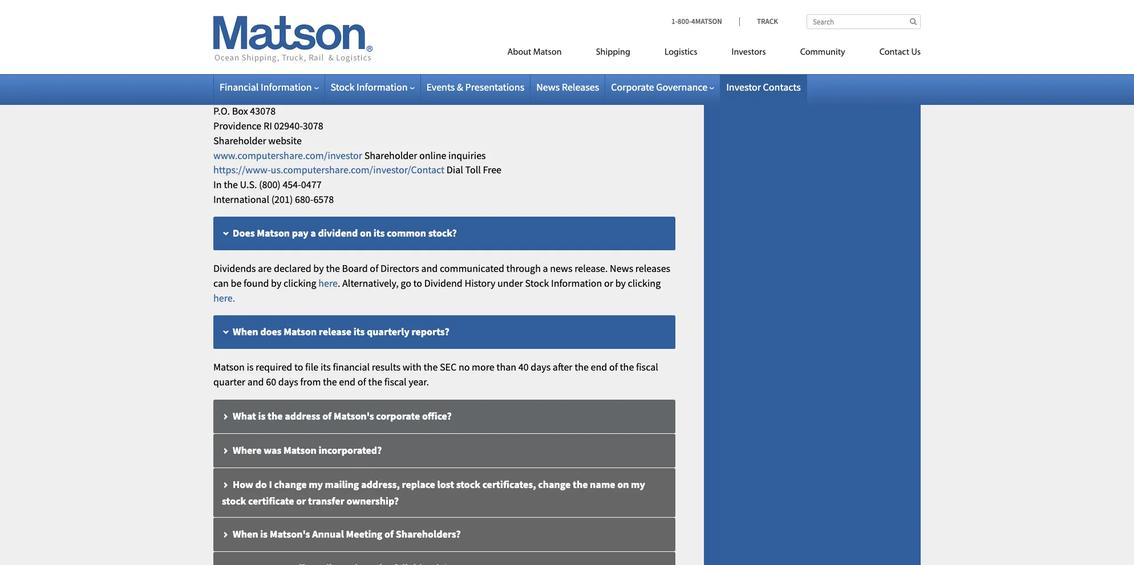 Task type: describe. For each thing, give the bounding box(es) containing it.
with
[[403, 361, 422, 374]]

how do i change my mailing address, replace lost stock certificates, change the name on my stock certificate or transfer ownership? tab
[[213, 468, 676, 518]]

no
[[459, 361, 470, 374]]

matson right was
[[284, 444, 317, 457]]

contact
[[880, 48, 910, 57]]

investor contacts link
[[726, 80, 801, 94]]

and inside "dividends are declared by the board of directors and communicated through a news release. news releases can be found by clicking"
[[421, 262, 438, 275]]

when does matson release its quarterly reports? tab
[[213, 316, 676, 350]]

is for matson is required to file its financial results with the sec no more than 40 days after the end of the fiscal quarter and 60 days from the end of the fiscal year.
[[247, 361, 254, 374]]

go
[[401, 277, 411, 290]]

contact us
[[880, 48, 921, 57]]

0 vertical spatial days
[[531, 361, 551, 374]]

dividend inside tab
[[318, 227, 358, 240]]

financial
[[333, 361, 370, 374]]

alternatively,
[[342, 277, 399, 290]]

does
[[260, 325, 282, 339]]

2 program from the left
[[609, 46, 646, 59]]

quarter
[[213, 376, 245, 389]]

ownership?
[[347, 495, 399, 508]]

can i buy shares of matson common stock directly from the company?
[[233, 11, 547, 24]]

a right offers
[[341, 46, 346, 59]]

1 change from the left
[[274, 478, 307, 491]]

directors
[[381, 262, 419, 275]]

when for when is matson's annual meeting of shareholders?
[[233, 528, 258, 541]]

governance
[[656, 80, 708, 94]]

1-800-4matson
[[672, 17, 722, 26]]

1-
[[672, 17, 678, 26]]

i inside how do i change my mailing address, replace lost stock certificates, change the name on my stock certificate or transfer ownership?
[[269, 478, 272, 491]]

board
[[342, 262, 368, 275]]

contact:
[[580, 75, 615, 88]]

than
[[497, 361, 516, 374]]

of right after
[[609, 361, 618, 374]]

us
[[911, 48, 921, 57]]

releases
[[636, 262, 671, 275]]

about matson
[[508, 48, 562, 57]]

does matson pay a dividend on its common stock? tab panel
[[213, 262, 676, 306]]

transfer inside how do i change my mailing address, replace lost stock certificates, change the name on my stock certificate or transfer ownership?
[[308, 495, 345, 508]]

logistics
[[665, 48, 698, 57]]

certificates,
[[483, 478, 536, 491]]

does
[[233, 227, 255, 240]]

for
[[484, 75, 498, 88]]

search image
[[910, 18, 917, 25]]

when does matson release its quarterly reports? tab panel
[[213, 360, 676, 390]]

can
[[213, 277, 229, 290]]

information,
[[525, 75, 578, 88]]

common inside does matson pay a dividend on its common stock? tab
[[387, 227, 426, 240]]

here
[[319, 277, 338, 290]]

ri
[[264, 119, 272, 132]]

clicking inside "dividends are declared by the board of directors and communicated through a news release. news releases can be found by clicking"
[[284, 277, 316, 290]]

Search search field
[[807, 14, 921, 29]]

is for what is the address of matson's corporate office?
[[258, 410, 266, 423]]

reports?
[[412, 325, 449, 339]]

6578
[[313, 193, 334, 206]]

where was matson incorporated? tab
[[213, 434, 676, 468]]

do
[[255, 478, 267, 491]]

release.
[[575, 262, 608, 275]]

of right the meeting
[[385, 528, 394, 541]]

transfer inside matson's transfer agent offers a dividend reinvestment program to eligible shareholders. the program provides a simple, convenient method of acquiring additional stock. participation is completely voluntary. computershare shareowner services administers the program. for more information, contact: computershare p.o. box 43078 providence ri 02940-3078 shareholder website www.computershare.com/investor shareholder online inquiries https://www-us.computershare.com/investor/contact dial toll free in the u.s. (800) 454-0477 international (201) 680-6578
[[253, 46, 286, 59]]

a inside "dividends are declared by the board of directors and communicated through a news release. news releases can be found by clicking"
[[543, 262, 548, 275]]

1 horizontal spatial by
[[313, 262, 324, 275]]

https://www-us.computershare.com/investor/contact link
[[213, 163, 445, 176]]

by inside here . alternatively, go to dividend history under stock information or by clicking here.
[[615, 277, 626, 290]]

www.computershare.com/investor link
[[213, 149, 362, 162]]

0 vertical spatial stock
[[396, 11, 420, 24]]

1 program from the left
[[447, 46, 484, 59]]

shareowner
[[282, 75, 334, 88]]

or inside how do i change my mailing address, replace lost stock certificates, change the name on my stock certificate or transfer ownership?
[[296, 495, 306, 508]]

matson up offers
[[319, 11, 352, 24]]

participation
[[506, 61, 561, 74]]

news
[[550, 262, 573, 275]]

shipping
[[596, 48, 630, 57]]

does matson pay a dividend on its common stock?
[[233, 227, 457, 240]]

more inside matson is required to file its financial results with the sec no more than 40 days after the end of the fiscal quarter and 60 days from the end of the fiscal year.
[[472, 361, 495, 374]]

0 vertical spatial end
[[591, 361, 607, 374]]

u.s.
[[240, 178, 257, 191]]

year.
[[409, 376, 429, 389]]

when does matson release its quarterly reports?
[[233, 325, 449, 339]]

on inside how do i change my mailing address, replace lost stock certificates, change the name on my stock certificate or transfer ownership?
[[618, 478, 629, 491]]

from inside can i buy shares of matson common stock directly from the company? tab
[[459, 11, 481, 24]]

track
[[757, 17, 778, 26]]

events & presentations link
[[427, 80, 524, 94]]

through
[[506, 262, 541, 275]]

2 vertical spatial stock
[[222, 495, 246, 508]]

(800)
[[259, 178, 281, 191]]

40
[[519, 361, 529, 374]]

are
[[258, 262, 272, 275]]

international
[[213, 193, 269, 206]]

box
[[232, 105, 248, 118]]

address
[[285, 410, 320, 423]]

community
[[800, 48, 845, 57]]

is inside matson's transfer agent offers a dividend reinvestment program to eligible shareholders. the program provides a simple, convenient method of acquiring additional stock. participation is completely voluntary. computershare shareowner services administers the program. for more information, contact: computershare p.o. box 43078 providence ri 02940-3078 shareholder website www.computershare.com/investor shareholder online inquiries https://www-us.computershare.com/investor/contact dial toll free in the u.s. (800) 454-0477 international (201) 680-6578
[[563, 61, 570, 74]]

acquiring
[[390, 61, 430, 74]]

a inside tab
[[311, 227, 316, 240]]

matson's inside what is the address of matson's corporate office? tab
[[334, 410, 374, 423]]

680-
[[295, 193, 313, 206]]

website
[[268, 134, 302, 147]]

1-800-4matson link
[[672, 17, 739, 26]]

office?
[[422, 410, 452, 423]]

matson right does
[[284, 325, 317, 339]]

company?
[[500, 11, 547, 24]]

after
[[553, 361, 573, 374]]

buy
[[257, 11, 274, 24]]

the inside how do i change my mailing address, replace lost stock certificates, change the name on my stock certificate or transfer ownership?
[[573, 478, 588, 491]]

2 change from the left
[[538, 478, 571, 491]]

dividend inside matson's transfer agent offers a dividend reinvestment program to eligible shareholders. the program provides a simple, convenient method of acquiring additional stock. participation is completely voluntary. computershare shareowner services administers the program. for more information, contact: computershare p.o. box 43078 providence ri 02940-3078 shareholder website www.computershare.com/investor shareholder online inquiries https://www-us.computershare.com/investor/contact dial toll free in the u.s. (800) 454-0477 international (201) 680-6578
[[349, 46, 386, 59]]

dividends
[[213, 262, 256, 275]]

more inside matson's transfer agent offers a dividend reinvestment program to eligible shareholders. the program provides a simple, convenient method of acquiring additional stock. participation is completely voluntary. computershare shareowner services administers the program. for more information, contact: computershare p.o. box 43078 providence ri 02940-3078 shareholder website www.computershare.com/investor shareholder online inquiries https://www-us.computershare.com/investor/contact dial toll free in the u.s. (800) 454-0477 international (201) 680-6578
[[500, 75, 523, 88]]

when is matson's annual meeting of shareholders?
[[233, 528, 461, 541]]

shipping link
[[579, 42, 648, 66]]

simple,
[[260, 61, 291, 74]]

1 horizontal spatial shareholder
[[364, 149, 417, 162]]

of down financial
[[358, 376, 366, 389]]

here link
[[319, 277, 338, 290]]

to inside matson is required to file its financial results with the sec no more than 40 days after the end of the fiscal quarter and 60 days from the end of the fiscal year.
[[294, 361, 303, 374]]

convenient
[[293, 61, 341, 74]]

found
[[244, 277, 269, 290]]

and inside matson is required to file its financial results with the sec no more than 40 days after the end of the fiscal quarter and 60 days from the end of the fiscal year.
[[247, 376, 264, 389]]

0 horizontal spatial news
[[536, 80, 560, 94]]

0477
[[301, 178, 322, 191]]

logistics link
[[648, 42, 715, 66]]



Task type: locate. For each thing, give the bounding box(es) containing it.
1 vertical spatial stock
[[525, 277, 549, 290]]

can i buy shares of matson common stock directly from the company? tab panel
[[213, 45, 676, 207]]

of inside matson's transfer agent offers a dividend reinvestment program to eligible shareholders. the program provides a simple, convenient method of acquiring additional stock. participation is completely voluntary. computershare shareowner services administers the program. for more information, contact: computershare p.o. box 43078 providence ri 02940-3078 shareholder website www.computershare.com/investor shareholder online inquiries https://www-us.computershare.com/investor/contact dial toll free in the u.s. (800) 454-0477 international (201) 680-6578
[[379, 61, 388, 74]]

top menu navigation
[[456, 42, 921, 66]]

when for when does matson release its quarterly reports?
[[233, 325, 258, 339]]

free
[[483, 163, 502, 176]]

when inside when does matson release its quarterly reports? tab
[[233, 325, 258, 339]]

0 horizontal spatial more
[[472, 361, 495, 374]]

from inside matson is required to file its financial results with the sec no more than 40 days after the end of the fiscal quarter and 60 days from the end of the fiscal year.
[[300, 376, 321, 389]]

2 when from the top
[[233, 528, 258, 541]]

or inside here . alternatively, go to dividend history under stock information or by clicking here.
[[604, 277, 613, 290]]

to inside here . alternatively, go to dividend history under stock information or by clicking here.
[[413, 277, 422, 290]]

i left the buy
[[252, 11, 255, 24]]

1 vertical spatial news
[[610, 262, 633, 275]]

services
[[336, 75, 372, 88]]

1 vertical spatial i
[[269, 478, 272, 491]]

corporate governance link
[[611, 80, 714, 94]]

0 horizontal spatial from
[[300, 376, 321, 389]]

2 horizontal spatial to
[[486, 46, 495, 59]]

0 vertical spatial stock
[[331, 80, 355, 94]]

1 horizontal spatial i
[[269, 478, 272, 491]]

investor contacts
[[726, 80, 801, 94]]

stock down how
[[222, 495, 246, 508]]

1 vertical spatial transfer
[[308, 495, 345, 508]]

1 vertical spatial days
[[278, 376, 298, 389]]

1 vertical spatial when
[[233, 528, 258, 541]]

None search field
[[807, 14, 921, 29]]

1 horizontal spatial transfer
[[308, 495, 345, 508]]

of up administers
[[379, 61, 388, 74]]

0 vertical spatial matson's
[[334, 410, 374, 423]]

release
[[319, 325, 352, 339]]

information down method on the top of the page
[[357, 80, 408, 94]]

is left required
[[247, 361, 254, 374]]

1 horizontal spatial clicking
[[628, 277, 661, 290]]

transfer up simple,
[[253, 46, 286, 59]]

0 horizontal spatial or
[[296, 495, 306, 508]]

directly
[[422, 11, 457, 24]]

1 horizontal spatial end
[[591, 361, 607, 374]]

about matson link
[[490, 42, 579, 66]]

days right 40
[[531, 361, 551, 374]]

matson is required to file its financial results with the sec no more than 40 days after the end of the fiscal quarter and 60 days from the end of the fiscal year.
[[213, 361, 658, 389]]

corporate
[[376, 410, 420, 423]]

stock
[[396, 11, 420, 24], [456, 478, 481, 491], [222, 495, 246, 508]]

is for when is matson's annual meeting of shareholders?
[[260, 528, 268, 541]]

the
[[591, 46, 607, 59]]

the
[[483, 11, 498, 24], [426, 75, 441, 88], [224, 178, 238, 191], [326, 262, 340, 275], [424, 361, 438, 374], [575, 361, 589, 374], [620, 361, 634, 374], [323, 376, 337, 389], [368, 376, 382, 389], [268, 410, 283, 423], [573, 478, 588, 491]]

2 horizontal spatial stock
[[456, 478, 481, 491]]

declared
[[274, 262, 311, 275]]

can
[[233, 11, 250, 24]]

investors
[[732, 48, 766, 57]]

of right shares
[[308, 11, 317, 24]]

0 vertical spatial when
[[233, 325, 258, 339]]

information down simple,
[[261, 80, 312, 94]]

contacts
[[763, 80, 801, 94]]

financial information link
[[220, 80, 319, 94]]

news inside "dividends are declared by the board of directors and communicated through a news release. news releases can be found by clicking"
[[610, 262, 633, 275]]

common up method on the top of the page
[[354, 11, 394, 24]]

and up dividend
[[421, 262, 438, 275]]

to left file
[[294, 361, 303, 374]]

program up additional
[[447, 46, 484, 59]]

0 horizontal spatial to
[[294, 361, 303, 374]]

i right "do"
[[269, 478, 272, 491]]

0 vertical spatial on
[[360, 227, 372, 240]]

and left 60
[[247, 376, 264, 389]]

information down 'release.'
[[551, 277, 602, 290]]

02940-
[[274, 119, 303, 132]]

0 vertical spatial transfer
[[253, 46, 286, 59]]

1 horizontal spatial news
[[610, 262, 633, 275]]

financial
[[220, 80, 259, 94]]

change right certificates,
[[538, 478, 571, 491]]

60
[[266, 376, 276, 389]]

a right pay
[[311, 227, 316, 240]]

end right after
[[591, 361, 607, 374]]

on right "name" at the right of the page
[[618, 478, 629, 491]]

1 vertical spatial common
[[387, 227, 426, 240]]

1 horizontal spatial matson's
[[334, 410, 374, 423]]

1 vertical spatial end
[[339, 376, 356, 389]]

providence
[[213, 119, 262, 132]]

1 horizontal spatial my
[[631, 478, 645, 491]]

clicking
[[284, 277, 316, 290], [628, 277, 661, 290]]

1 vertical spatial computershare
[[218, 90, 284, 103]]

1 horizontal spatial or
[[604, 277, 613, 290]]

matson image
[[213, 16, 373, 63]]

clicking inside here . alternatively, go to dividend history under stock information or by clicking here.
[[628, 277, 661, 290]]

releases
[[562, 80, 599, 94]]

more
[[500, 75, 523, 88], [472, 361, 495, 374]]

by
[[313, 262, 324, 275], [271, 277, 282, 290], [615, 277, 626, 290]]

0 horizontal spatial and
[[247, 376, 264, 389]]

1 horizontal spatial change
[[538, 478, 571, 491]]

1 horizontal spatial more
[[500, 75, 523, 88]]

stock down method on the top of the page
[[331, 80, 355, 94]]

or right certificate
[[296, 495, 306, 508]]

on
[[360, 227, 372, 240], [618, 478, 629, 491]]

what is the address of matson's corporate office?
[[233, 410, 452, 423]]

toll
[[465, 163, 481, 176]]

1 horizontal spatial fiscal
[[636, 361, 658, 374]]

eligible
[[497, 46, 528, 59]]

0 horizontal spatial stock
[[222, 495, 246, 508]]

is inside matson is required to file its financial results with the sec no more than 40 days after the end of the fiscal quarter and 60 days from the end of the fiscal year.
[[247, 361, 254, 374]]

1 vertical spatial and
[[247, 376, 264, 389]]

its right "release"
[[354, 325, 365, 339]]

1 vertical spatial to
[[413, 277, 422, 290]]

to right go
[[413, 277, 422, 290]]

2 my from the left
[[631, 478, 645, 491]]

0 horizontal spatial information
[[261, 80, 312, 94]]

more right for
[[500, 75, 523, 88]]

of
[[308, 11, 317, 24], [379, 61, 388, 74], [370, 262, 379, 275], [609, 361, 618, 374], [358, 376, 366, 389], [322, 410, 332, 423], [385, 528, 394, 541]]

0 horizontal spatial by
[[271, 277, 282, 290]]

1 vertical spatial matson's
[[270, 528, 310, 541]]

stock inside here . alternatively, go to dividend history under stock information or by clicking here.
[[525, 277, 549, 290]]

1 horizontal spatial stock
[[525, 277, 549, 290]]

its right file
[[321, 361, 331, 374]]

information for stock information
[[357, 80, 408, 94]]

1 horizontal spatial days
[[531, 361, 551, 374]]

1 horizontal spatial to
[[413, 277, 422, 290]]

method
[[343, 61, 377, 74]]

when down certificate
[[233, 528, 258, 541]]

common inside can i buy shares of matson common stock directly from the company? tab
[[354, 11, 394, 24]]

end down financial
[[339, 376, 356, 389]]

0 vertical spatial i
[[252, 11, 255, 24]]

of inside "dividends are declared by the board of directors and communicated through a news release. news releases can be found by clicking"
[[370, 262, 379, 275]]

shares
[[276, 11, 306, 24]]

matson's transfer agent offers a dividend reinvestment program to eligible shareholders. the program provides a simple, convenient method of acquiring additional stock. participation is completely voluntary. computershare shareowner services administers the program. for more information, contact: computershare p.o. box 43078 providence ri 02940-3078 shareholder website www.computershare.com/investor shareholder online inquiries https://www-us.computershare.com/investor/contact dial toll free in the u.s. (800) 454-0477 international (201) 680-6578
[[213, 46, 665, 206]]

is down shareholders. at the top of page
[[563, 61, 570, 74]]

pay
[[292, 227, 309, 240]]

0 vertical spatial more
[[500, 75, 523, 88]]

dividend up method on the top of the page
[[349, 46, 386, 59]]

2 horizontal spatial information
[[551, 277, 602, 290]]

of right address at the bottom left of the page
[[322, 410, 332, 423]]

here.
[[213, 291, 235, 305]]

was
[[264, 444, 282, 457]]

quarterly
[[367, 325, 410, 339]]

&
[[457, 80, 463, 94]]

1 when from the top
[[233, 325, 258, 339]]

2 clicking from the left
[[628, 277, 661, 290]]

incorporated?
[[319, 444, 382, 457]]

0 vertical spatial and
[[421, 262, 438, 275]]

required
[[256, 361, 292, 374]]

a left news
[[543, 262, 548, 275]]

days
[[531, 361, 551, 374], [278, 376, 298, 389]]

voluntary.
[[621, 61, 665, 74]]

0 horizontal spatial shareholder
[[213, 134, 266, 147]]

common
[[354, 11, 394, 24], [387, 227, 426, 240]]

2 vertical spatial to
[[294, 361, 303, 374]]

2 horizontal spatial by
[[615, 277, 626, 290]]

stock
[[331, 80, 355, 94], [525, 277, 549, 290]]

0 vertical spatial from
[[459, 11, 481, 24]]

to inside matson's transfer agent offers a dividend reinvestment program to eligible shareholders. the program provides a simple, convenient method of acquiring additional stock. participation is completely voluntary. computershare shareowner services administers the program. for more information, contact: computershare p.o. box 43078 providence ri 02940-3078 shareholder website www.computershare.com/investor shareholder online inquiries https://www-us.computershare.com/investor/contact dial toll free in the u.s. (800) 454-0477 international (201) 680-6578
[[486, 46, 495, 59]]

my right "name" at the right of the page
[[631, 478, 645, 491]]

stock information
[[331, 80, 408, 94]]

when inside when is matson's annual meeting of shareholders? tab
[[233, 528, 258, 541]]

(201)
[[271, 193, 293, 206]]

additional
[[432, 61, 476, 74]]

matson inside matson is required to file its financial results with the sec no more than 40 days after the end of the fiscal quarter and 60 days from the end of the fiscal year.
[[213, 361, 245, 374]]

on up board
[[360, 227, 372, 240]]

offers
[[315, 46, 339, 59]]

matson up participation
[[533, 48, 562, 57]]

program
[[447, 46, 484, 59], [609, 46, 646, 59]]

0 vertical spatial dividend
[[349, 46, 386, 59]]

matson's up incorporated?
[[334, 410, 374, 423]]

1 vertical spatial stock
[[456, 478, 481, 491]]

its inside matson is required to file its financial results with the sec no more than 40 days after the end of the fiscal quarter and 60 days from the end of the fiscal year.
[[321, 361, 331, 374]]

days right 60
[[278, 376, 298, 389]]

matson's down certificate
[[270, 528, 310, 541]]

from down file
[[300, 376, 321, 389]]

1 vertical spatial shareholder
[[364, 149, 417, 162]]

1 horizontal spatial from
[[459, 11, 481, 24]]

2 vertical spatial its
[[321, 361, 331, 374]]

shareholder down providence
[[213, 134, 266, 147]]

provides
[[213, 61, 251, 74]]

news releases
[[536, 80, 599, 94]]

0 horizontal spatial change
[[274, 478, 307, 491]]

the inside what is the address of matson's corporate office? tab
[[268, 410, 283, 423]]

dividend down 6578
[[318, 227, 358, 240]]

online
[[419, 149, 446, 162]]

contact us link
[[863, 42, 921, 66]]

track link
[[739, 17, 778, 26]]

financial information
[[220, 80, 312, 94]]

matson's inside when is matson's annual meeting of shareholders? tab
[[270, 528, 310, 541]]

clicking down declared
[[284, 277, 316, 290]]

3078
[[303, 119, 323, 132]]

program up voluntary.
[[609, 46, 646, 59]]

is right what
[[258, 410, 266, 423]]

stock?
[[428, 227, 457, 240]]

0 horizontal spatial transfer
[[253, 46, 286, 59]]

is down certificate
[[260, 528, 268, 541]]

matson inside top menu navigation
[[533, 48, 562, 57]]

name
[[590, 478, 615, 491]]

a left simple,
[[253, 61, 258, 74]]

matson left pay
[[257, 227, 290, 240]]

1 vertical spatial dividend
[[318, 227, 358, 240]]

of up alternatively,
[[370, 262, 379, 275]]

community link
[[783, 42, 863, 66]]

its up directors
[[374, 227, 385, 240]]

information
[[261, 80, 312, 94], [357, 80, 408, 94], [551, 277, 602, 290]]

common up directors
[[387, 227, 426, 240]]

0 vertical spatial its
[[374, 227, 385, 240]]

investor
[[726, 80, 761, 94]]

dividend
[[424, 277, 463, 290]]

here. link
[[213, 291, 235, 305]]

sec
[[440, 361, 457, 374]]

1 horizontal spatial stock
[[396, 11, 420, 24]]

1 horizontal spatial and
[[421, 262, 438, 275]]

1 horizontal spatial on
[[618, 478, 629, 491]]

1 vertical spatial fiscal
[[384, 376, 407, 389]]

0 horizontal spatial clicking
[[284, 277, 316, 290]]

transfer down mailing
[[308, 495, 345, 508]]

0 horizontal spatial program
[[447, 46, 484, 59]]

0 vertical spatial shareholder
[[213, 134, 266, 147]]

a
[[341, 46, 346, 59], [253, 61, 258, 74], [311, 227, 316, 240], [543, 262, 548, 275]]

to up stock.
[[486, 46, 495, 59]]

0 vertical spatial computershare
[[213, 75, 280, 88]]

my left mailing
[[309, 478, 323, 491]]

when is matson's annual meeting of shareholders? tab
[[213, 518, 676, 552]]

0 horizontal spatial my
[[309, 478, 323, 491]]

0 horizontal spatial i
[[252, 11, 255, 24]]

or down 'release.'
[[604, 277, 613, 290]]

stock right lost
[[456, 478, 481, 491]]

information inside here . alternatively, go to dividend history under stock information or by clicking here.
[[551, 277, 602, 290]]

0 horizontal spatial its
[[321, 361, 331, 374]]

stock down the through
[[525, 277, 549, 290]]

tab
[[213, 552, 676, 565]]

from right directly
[[459, 11, 481, 24]]

1 horizontal spatial program
[[609, 46, 646, 59]]

can i buy shares of matson common stock directly from the company? tab
[[213, 1, 676, 35]]

0 horizontal spatial stock
[[331, 80, 355, 94]]

more right the 'no'
[[472, 361, 495, 374]]

program.
[[443, 75, 482, 88]]

0 horizontal spatial matson's
[[270, 528, 310, 541]]

computershare up the box
[[218, 90, 284, 103]]

1 vertical spatial from
[[300, 376, 321, 389]]

change up certificate
[[274, 478, 307, 491]]

where was matson incorporated?
[[233, 444, 382, 457]]

1 my from the left
[[309, 478, 323, 491]]

corporate
[[611, 80, 654, 94]]

matson up quarter
[[213, 361, 245, 374]]

news down participation
[[536, 80, 560, 94]]

the inside can i buy shares of matson common stock directly from the company? tab
[[483, 11, 498, 24]]

1 clicking from the left
[[284, 277, 316, 290]]

news right 'release.'
[[610, 262, 633, 275]]

completely
[[572, 61, 619, 74]]

0 vertical spatial to
[[486, 46, 495, 59]]

what
[[233, 410, 256, 423]]

0 horizontal spatial days
[[278, 376, 298, 389]]

dial
[[447, 163, 463, 176]]

the inside "dividends are declared by the board of directors and communicated through a news release. news releases can be found by clicking"
[[326, 262, 340, 275]]

1 vertical spatial more
[[472, 361, 495, 374]]

transfer
[[253, 46, 286, 59], [308, 495, 345, 508]]

1 horizontal spatial information
[[357, 80, 408, 94]]

information for financial information
[[261, 80, 312, 94]]

0 horizontal spatial on
[[360, 227, 372, 240]]

0 vertical spatial news
[[536, 80, 560, 94]]

communicated
[[440, 262, 504, 275]]

does matson pay a dividend on its common stock? tab
[[213, 217, 676, 251]]

stock left directly
[[396, 11, 420, 24]]

0 horizontal spatial fiscal
[[384, 376, 407, 389]]

what is the address of matson's corporate office? tab
[[213, 400, 676, 434]]

1 vertical spatial or
[[296, 495, 306, 508]]

0 horizontal spatial end
[[339, 376, 356, 389]]

clicking down releases
[[628, 277, 661, 290]]

1 vertical spatial on
[[618, 478, 629, 491]]

about
[[508, 48, 531, 57]]

when left does
[[233, 325, 258, 339]]

0 vertical spatial fiscal
[[636, 361, 658, 374]]

0 vertical spatial or
[[604, 277, 613, 290]]

computershare down "provides" at the left of the page
[[213, 75, 280, 88]]

0 vertical spatial common
[[354, 11, 394, 24]]

1 horizontal spatial its
[[354, 325, 365, 339]]

www.computershare.com/investor
[[213, 149, 362, 162]]

computershare
[[213, 75, 280, 88], [218, 90, 284, 103]]

2 horizontal spatial its
[[374, 227, 385, 240]]

1 vertical spatial its
[[354, 325, 365, 339]]

shareholder up us.computershare.com/investor/contact
[[364, 149, 417, 162]]



Task type: vqa. For each thing, say whether or not it's contained in the screenshot.
here
yes



